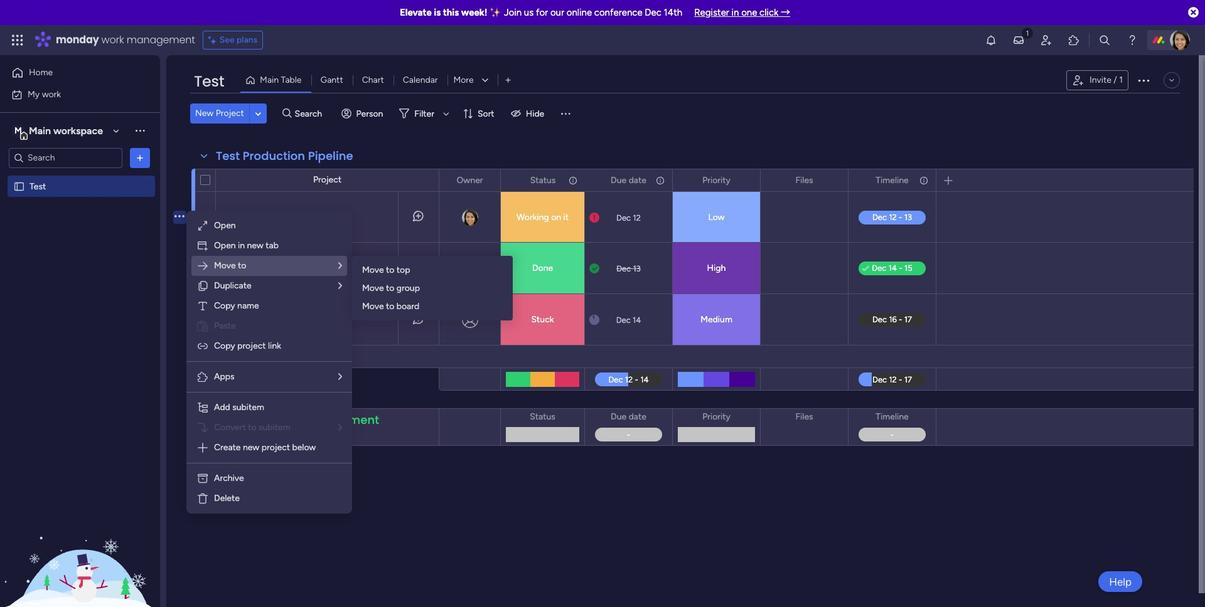 Task type: vqa. For each thing, say whether or not it's contained in the screenshot.
Add To Favorites icon
no



Task type: describe. For each thing, give the bounding box(es) containing it.
14
[[633, 315, 641, 325]]

home
[[29, 67, 53, 78]]

status for second the status field from the bottom
[[530, 175, 556, 185]]

1 date from the top
[[629, 175, 646, 185]]

options image down workspace options image
[[134, 152, 146, 164]]

us
[[524, 7, 534, 18]]

move to
[[214, 260, 246, 271]]

assessment
[[309, 412, 379, 428]]

move for move to group
[[362, 283, 384, 294]]

board
[[397, 301, 419, 312]]

create new project below
[[214, 443, 316, 453]]

0 vertical spatial subitem
[[232, 402, 264, 413]]

12
[[633, 213, 641, 223]]

new for project
[[243, 443, 259, 453]]

public board image
[[13, 180, 25, 192]]

1 horizontal spatial apps image
[[1068, 34, 1080, 46]]

click
[[760, 7, 779, 18]]

filter
[[414, 108, 434, 119]]

copy project link image
[[196, 340, 209, 353]]

convert to subitem image
[[196, 422, 209, 434]]

below
[[292, 443, 316, 453]]

status for second the status field
[[530, 412, 555, 422]]

working
[[517, 212, 549, 223]]

main table
[[260, 75, 302, 85]]

post
[[217, 412, 241, 428]]

column information image for timeline
[[919, 175, 929, 185]]

calendar
[[403, 75, 438, 85]]

files for 1st files field from the top
[[796, 175, 813, 185]]

owner
[[457, 175, 483, 185]]

filter button
[[394, 104, 454, 124]]

help
[[1109, 576, 1132, 588]]

test inside list box
[[30, 181, 46, 192]]

2 status field from the top
[[527, 411, 559, 424]]

list arrow image for apps
[[338, 373, 342, 382]]

lottie animation image
[[0, 481, 160, 608]]

1 files field from the top
[[792, 174, 816, 187]]

see
[[220, 35, 235, 45]]

new for group
[[233, 464, 249, 475]]

convert
[[214, 422, 246, 433]]

1 priority from the top
[[702, 175, 731, 185]]

due date for 2nd due date field from the top
[[611, 412, 646, 422]]

online
[[567, 7, 592, 18]]

done
[[532, 263, 553, 274]]

add new group button
[[191, 460, 281, 480]]

options image left paste icon
[[174, 290, 185, 349]]

hide
[[526, 108, 544, 119]]

workspace
[[53, 125, 103, 137]]

chart
[[362, 75, 384, 85]]

add for add new group
[[215, 464, 231, 475]]

Search field
[[292, 105, 329, 122]]

move for move to board
[[362, 301, 384, 312]]

✨
[[490, 7, 502, 18]]

person
[[356, 108, 383, 119]]

archive
[[214, 473, 244, 484]]

test inside field
[[216, 148, 240, 164]]

is
[[434, 7, 441, 18]]

v2 overdue deadline image
[[589, 212, 599, 224]]

list arrow image for duplicate
[[338, 282, 342, 291]]

0 horizontal spatial apps image
[[196, 371, 209, 384]]

Post Production Assessment field
[[213, 412, 382, 429]]

work for monday
[[101, 33, 124, 47]]

move to board
[[362, 301, 419, 312]]

invite / 1
[[1090, 75, 1123, 85]]

join
[[504, 7, 522, 18]]

monday
[[56, 33, 99, 47]]

to for move to top
[[386, 265, 394, 276]]

2 timeline field from the top
[[873, 411, 912, 424]]

0 vertical spatial project
[[237, 341, 266, 352]]

to for convert to subitem
[[248, 422, 256, 433]]

dec 14
[[616, 315, 641, 325]]

column information image for due date
[[655, 175, 665, 185]]

invite
[[1090, 75, 1112, 85]]

test list box
[[0, 173, 160, 367]]

open image
[[196, 220, 209, 232]]

create
[[214, 443, 241, 453]]

convert to subitem menu item
[[196, 421, 342, 436]]

copy for copy project link
[[214, 341, 235, 352]]

it
[[563, 212, 569, 223]]

lottie animation element
[[0, 481, 160, 608]]

new
[[195, 108, 214, 119]]

week!
[[461, 7, 487, 18]]

paste image
[[196, 320, 209, 333]]

main table button
[[240, 70, 311, 90]]

1
[[1119, 75, 1123, 85]]

2 priority field from the top
[[699, 411, 734, 424]]

register in one click → link
[[694, 7, 790, 18]]

name
[[237, 301, 259, 311]]

dec left the 14th
[[645, 7, 662, 18]]

2 priority from the top
[[702, 412, 731, 422]]

more
[[453, 75, 474, 85]]

Test field
[[191, 71, 227, 92]]

14th
[[664, 7, 682, 18]]

open in new tab
[[214, 240, 279, 251]]

/
[[1114, 75, 1117, 85]]

search everything image
[[1098, 34, 1111, 46]]

2 files field from the top
[[792, 411, 816, 424]]

hide button
[[506, 104, 552, 124]]

more button
[[447, 70, 497, 90]]

test production pipeline
[[216, 148, 353, 164]]

management
[[127, 33, 195, 47]]

copy name image
[[196, 300, 209, 313]]

duplicate
[[214, 281, 251, 291]]

new project button
[[190, 104, 249, 124]]

m
[[14, 125, 22, 136]]

2 timeline from the top
[[876, 412, 909, 422]]

apps
[[214, 372, 234, 382]]

13
[[633, 264, 641, 273]]

my work button
[[8, 84, 135, 105]]

register
[[694, 7, 729, 18]]

production for post
[[244, 412, 306, 428]]

dec for dec 12
[[616, 213, 631, 223]]

sort
[[478, 108, 494, 119]]

move for move to top
[[362, 265, 384, 276]]

conference
[[594, 7, 642, 18]]

Search in workspace field
[[26, 151, 105, 165]]

1 vertical spatial project
[[262, 443, 290, 453]]

workspace image
[[12, 124, 24, 138]]

dec for dec 13
[[616, 264, 631, 273]]

to for move to board
[[386, 301, 394, 312]]

add subitem image
[[196, 402, 209, 414]]

0 vertical spatial new
[[247, 240, 264, 251]]

move to image
[[196, 260, 209, 272]]

workspace options image
[[134, 124, 146, 137]]

register in one click →
[[694, 7, 790, 18]]

working on it
[[517, 212, 569, 223]]



Task type: locate. For each thing, give the bounding box(es) containing it.
main
[[260, 75, 279, 85], [29, 125, 51, 137]]

1 horizontal spatial main
[[260, 75, 279, 85]]

invite / 1 button
[[1066, 70, 1129, 90]]

menu image
[[559, 107, 572, 120]]

3 column information image from the left
[[919, 175, 929, 185]]

options image
[[134, 152, 146, 164], [567, 170, 576, 191], [174, 187, 185, 246], [174, 239, 185, 298], [174, 290, 185, 349]]

select product image
[[11, 34, 24, 46]]

archive image
[[196, 473, 209, 485]]

chart button
[[353, 70, 393, 90]]

high
[[707, 263, 726, 274]]

arrow down image
[[439, 106, 454, 121]]

option
[[0, 175, 160, 178]]

workspace selection element
[[12, 123, 105, 140]]

1 vertical spatial status field
[[527, 411, 559, 424]]

0 horizontal spatial group
[[252, 464, 275, 475]]

dec left 13
[[616, 264, 631, 273]]

dec 13
[[616, 264, 641, 273]]

2 status from the top
[[530, 412, 555, 422]]

main inside "workspace selection" element
[[29, 125, 51, 137]]

work
[[101, 33, 124, 47], [42, 89, 61, 99]]

date
[[629, 175, 646, 185], [629, 412, 646, 422]]

1 priority field from the top
[[699, 174, 734, 187]]

main left table
[[260, 75, 279, 85]]

1 vertical spatial copy
[[214, 341, 235, 352]]

on
[[551, 212, 561, 223]]

move up 'move to group'
[[362, 265, 384, 276]]

1 vertical spatial add
[[215, 464, 231, 475]]

1 horizontal spatial in
[[732, 7, 739, 18]]

apps image left the apps
[[196, 371, 209, 384]]

0 vertical spatial work
[[101, 33, 124, 47]]

0 vertical spatial add
[[214, 402, 230, 413]]

1 vertical spatial priority field
[[699, 411, 734, 424]]

in
[[732, 7, 739, 18], [238, 240, 245, 251]]

work inside 'button'
[[42, 89, 61, 99]]

1 vertical spatial priority
[[702, 412, 731, 422]]

project
[[237, 341, 266, 352], [262, 443, 290, 453]]

invite members image
[[1040, 34, 1053, 46]]

0 horizontal spatial project
[[216, 108, 244, 119]]

1 horizontal spatial column information image
[[655, 175, 665, 185]]

main right workspace icon
[[29, 125, 51, 137]]

1 timeline field from the top
[[873, 174, 912, 187]]

work right monday
[[101, 33, 124, 47]]

v2 done deadline image
[[589, 263, 599, 275]]

inbox image
[[1012, 34, 1025, 46]]

1 vertical spatial files
[[796, 412, 813, 422]]

add for add subitem
[[214, 402, 230, 413]]

test right "public board" icon
[[30, 181, 46, 192]]

0 vertical spatial files field
[[792, 174, 816, 187]]

1 vertical spatial date
[[629, 412, 646, 422]]

due
[[611, 175, 627, 185], [611, 412, 627, 422]]

to left top
[[386, 265, 394, 276]]

due date
[[611, 175, 646, 185], [611, 412, 646, 422]]

move to top
[[362, 265, 410, 276]]

in inside menu
[[238, 240, 245, 251]]

angle down image
[[255, 109, 261, 118]]

1 due date field from the top
[[608, 174, 650, 187]]

add inside button
[[215, 464, 231, 475]]

project inside button
[[216, 108, 244, 119]]

add subitem
[[214, 402, 264, 413]]

link
[[268, 341, 281, 352]]

1 vertical spatial timeline
[[876, 412, 909, 422]]

open for open in new tab
[[214, 240, 236, 251]]

0 vertical spatial status
[[530, 175, 556, 185]]

due date for second due date field from the bottom
[[611, 175, 646, 185]]

column information image
[[568, 175, 578, 185], [655, 175, 665, 185], [919, 175, 929, 185]]

1 vertical spatial timeline field
[[873, 411, 912, 424]]

0 vertical spatial files
[[796, 175, 813, 185]]

1 vertical spatial new
[[243, 443, 259, 453]]

group for move to group
[[397, 283, 420, 294]]

open right open image
[[214, 220, 236, 231]]

2 due date from the top
[[611, 412, 646, 422]]

Status field
[[527, 174, 559, 187], [527, 411, 559, 424]]

list arrow image left 'move to group'
[[338, 282, 342, 291]]

apps image
[[1068, 34, 1080, 46], [196, 371, 209, 384]]

0 vertical spatial group
[[397, 283, 420, 294]]

monday work management
[[56, 33, 195, 47]]

0 horizontal spatial work
[[42, 89, 61, 99]]

help button
[[1099, 572, 1142, 593]]

apps image right invite members image
[[1068, 34, 1080, 46]]

work for my
[[42, 89, 61, 99]]

to up move to board at the left of the page
[[386, 283, 394, 294]]

in left one
[[732, 7, 739, 18]]

1 status field from the top
[[527, 174, 559, 187]]

add right archive 'icon'
[[215, 464, 231, 475]]

test down new project button
[[216, 148, 240, 164]]

1 status from the top
[[530, 175, 556, 185]]

gantt button
[[311, 70, 353, 90]]

0 vertical spatial list arrow image
[[338, 262, 342, 271]]

main inside button
[[260, 75, 279, 85]]

help image
[[1126, 34, 1139, 46]]

0 horizontal spatial main
[[29, 125, 51, 137]]

to for move to
[[238, 260, 246, 271]]

move down 'move to group'
[[362, 301, 384, 312]]

project left link
[[237, 341, 266, 352]]

elevate
[[400, 7, 432, 18]]

0 vertical spatial priority
[[702, 175, 731, 185]]

group for add new group
[[252, 464, 275, 475]]

0 vertical spatial priority field
[[699, 174, 734, 187]]

person button
[[336, 104, 391, 124]]

2 copy from the top
[[214, 341, 235, 352]]

column information image for status
[[568, 175, 578, 185]]

list arrow image
[[338, 262, 342, 271], [338, 424, 342, 432]]

1 due date from the top
[[611, 175, 646, 185]]

elevate is this week! ✨ join us for our online conference dec 14th
[[400, 7, 682, 18]]

1 vertical spatial production
[[244, 412, 306, 428]]

main for main workspace
[[29, 125, 51, 137]]

1 vertical spatial list arrow image
[[338, 424, 342, 432]]

project down pipeline at the top left
[[313, 174, 342, 185]]

my
[[28, 89, 40, 99]]

in for open
[[238, 240, 245, 251]]

1 vertical spatial list arrow image
[[338, 373, 342, 382]]

production down v2 search icon
[[243, 148, 305, 164]]

test testing
[[237, 263, 285, 274]]

tab
[[266, 240, 279, 251]]

james peterson image
[[1170, 30, 1190, 50]]

copy down paste at the left of page
[[214, 341, 235, 352]]

copy
[[214, 301, 235, 311], [214, 341, 235, 352]]

to down "open in new tab"
[[238, 260, 246, 271]]

add view image
[[506, 76, 511, 85]]

2 list arrow image from the top
[[338, 373, 342, 382]]

top
[[397, 265, 410, 276]]

our
[[550, 7, 564, 18]]

project
[[216, 108, 244, 119], [313, 174, 342, 185]]

files for 1st files field from the bottom
[[796, 412, 813, 422]]

see plans
[[220, 35, 257, 45]]

notifications image
[[985, 34, 997, 46]]

delete
[[214, 493, 240, 504]]

group down create new project below
[[252, 464, 275, 475]]

new down convert to subitem
[[243, 443, 259, 453]]

list arrow image
[[338, 282, 342, 291], [338, 373, 342, 382]]

open
[[214, 220, 236, 231], [214, 240, 236, 251]]

1 vertical spatial files field
[[792, 411, 816, 424]]

1 files from the top
[[796, 175, 813, 185]]

2 column information image from the left
[[655, 175, 665, 185]]

in for register
[[732, 7, 739, 18]]

Priority field
[[699, 174, 734, 187], [699, 411, 734, 424]]

to inside menu item
[[248, 422, 256, 433]]

list arrow image up assessment
[[338, 373, 342, 382]]

group inside button
[[252, 464, 275, 475]]

1 horizontal spatial group
[[397, 283, 420, 294]]

pipeline
[[308, 148, 353, 164]]

0 vertical spatial due date field
[[608, 174, 650, 187]]

work right my
[[42, 89, 61, 99]]

0 vertical spatial main
[[260, 75, 279, 85]]

low
[[708, 212, 725, 223]]

sort button
[[458, 104, 502, 124]]

dec for dec 14
[[616, 315, 631, 325]]

1 image
[[1022, 26, 1033, 40]]

group up board
[[397, 283, 420, 294]]

options image left open image
[[174, 187, 185, 246]]

for
[[536, 7, 548, 18]]

project right new
[[216, 108, 244, 119]]

Owner field
[[453, 174, 486, 187]]

1 timeline from the top
[[876, 175, 909, 185]]

medium
[[701, 314, 732, 325]]

subitem inside menu item
[[259, 422, 290, 433]]

group
[[397, 283, 420, 294], [252, 464, 275, 475]]

dec left 12
[[616, 213, 631, 223]]

new
[[247, 240, 264, 251], [243, 443, 259, 453], [233, 464, 249, 475]]

0 vertical spatial due date
[[611, 175, 646, 185]]

duplicate image
[[196, 280, 209, 292]]

0 vertical spatial timeline
[[876, 175, 909, 185]]

gantt
[[320, 75, 343, 85]]

paste menu item
[[196, 319, 342, 334]]

1 vertical spatial apps image
[[196, 371, 209, 384]]

open for open
[[214, 220, 236, 231]]

new down create
[[233, 464, 249, 475]]

1 vertical spatial work
[[42, 89, 61, 99]]

move down move to top
[[362, 283, 384, 294]]

status
[[530, 175, 556, 185], [530, 412, 555, 422]]

new left tab
[[247, 240, 264, 251]]

copy project link
[[214, 341, 281, 352]]

create new project below image
[[196, 442, 209, 454]]

options image
[[1136, 73, 1151, 88], [483, 170, 491, 191], [655, 170, 663, 191], [918, 170, 927, 191]]

→
[[781, 7, 790, 18]]

0 vertical spatial timeline field
[[873, 174, 912, 187]]

due for 2nd due date field from the top
[[611, 412, 627, 422]]

to left board
[[386, 301, 394, 312]]

Files field
[[792, 174, 816, 187], [792, 411, 816, 424]]

1 vertical spatial main
[[29, 125, 51, 137]]

1 vertical spatial project
[[313, 174, 342, 185]]

new project
[[195, 108, 244, 119]]

0 vertical spatial production
[[243, 148, 305, 164]]

new inside button
[[233, 464, 249, 475]]

0 vertical spatial in
[[732, 7, 739, 18]]

options image up it
[[567, 170, 576, 191]]

production inside the test production pipeline field
[[243, 148, 305, 164]]

open in new tab image
[[196, 240, 209, 252]]

1 column information image from the left
[[568, 175, 578, 185]]

dec left 14
[[616, 315, 631, 325]]

1 vertical spatial in
[[238, 240, 245, 251]]

1 vertical spatial due
[[611, 412, 627, 422]]

see plans button
[[203, 31, 263, 50]]

production inside post production assessment field
[[244, 412, 306, 428]]

in up move to at top left
[[238, 240, 245, 251]]

0 vertical spatial project
[[216, 108, 244, 119]]

options image left move to icon
[[174, 239, 185, 298]]

files
[[796, 175, 813, 185], [796, 412, 813, 422]]

to for move to group
[[386, 283, 394, 294]]

project down 'convert to subitem' menu item on the bottom left
[[262, 443, 290, 453]]

calendar button
[[393, 70, 447, 90]]

1 open from the top
[[214, 220, 236, 231]]

1 vertical spatial group
[[252, 464, 275, 475]]

Timeline field
[[873, 174, 912, 187], [873, 411, 912, 424]]

2 due date field from the top
[[608, 411, 650, 424]]

1 horizontal spatial project
[[313, 174, 342, 185]]

move to group
[[362, 283, 420, 294]]

add right add subitem image
[[214, 402, 230, 413]]

add
[[214, 402, 230, 413], [215, 464, 231, 475]]

0 vertical spatial apps image
[[1068, 34, 1080, 46]]

Due date field
[[608, 174, 650, 187], [608, 411, 650, 424]]

1 list arrow image from the top
[[338, 262, 342, 271]]

production for test
[[243, 148, 305, 164]]

stuck
[[531, 314, 554, 325]]

test
[[194, 71, 224, 92], [216, 148, 240, 164], [30, 181, 46, 192], [237, 263, 254, 274]]

menu
[[186, 211, 352, 514]]

test inside field
[[194, 71, 224, 92]]

0 vertical spatial copy
[[214, 301, 235, 311]]

paste
[[214, 321, 236, 331]]

plans
[[237, 35, 257, 45]]

dec 12
[[616, 213, 641, 223]]

to right convert
[[248, 422, 256, 433]]

0 vertical spatial due
[[611, 175, 627, 185]]

this
[[443, 7, 459, 18]]

move for move to
[[214, 260, 236, 271]]

one
[[741, 7, 757, 18]]

v2 search image
[[282, 107, 292, 121]]

expand board header image
[[1167, 75, 1177, 85]]

priority
[[702, 175, 731, 185], [702, 412, 731, 422]]

1 copy from the top
[[214, 301, 235, 311]]

test up the duplicate
[[237, 263, 254, 274]]

post production assessment
[[217, 412, 379, 428]]

Test Production Pipeline field
[[213, 148, 356, 164]]

0 vertical spatial date
[[629, 175, 646, 185]]

1 vertical spatial status
[[530, 412, 555, 422]]

1 vertical spatial due date field
[[608, 411, 650, 424]]

copy name
[[214, 301, 259, 311]]

2 horizontal spatial column information image
[[919, 175, 929, 185]]

0 vertical spatial open
[[214, 220, 236, 231]]

list arrow image for convert to subitem
[[338, 424, 342, 432]]

2 vertical spatial new
[[233, 464, 249, 475]]

due for second due date field from the bottom
[[611, 175, 627, 185]]

home button
[[8, 63, 135, 83]]

0 horizontal spatial in
[[238, 240, 245, 251]]

move up the duplicate
[[214, 260, 236, 271]]

production up create new project below
[[244, 412, 306, 428]]

main workspace
[[29, 125, 103, 137]]

1 horizontal spatial work
[[101, 33, 124, 47]]

0 horizontal spatial column information image
[[568, 175, 578, 185]]

2 open from the top
[[214, 240, 236, 251]]

table
[[281, 75, 302, 85]]

copy for copy name
[[214, 301, 235, 311]]

my work
[[28, 89, 61, 99]]

2 files from the top
[[796, 412, 813, 422]]

0 vertical spatial list arrow image
[[338, 282, 342, 291]]

1 list arrow image from the top
[[338, 282, 342, 291]]

subitem up create new project below
[[259, 422, 290, 433]]

copy up paste at the left of page
[[214, 301, 235, 311]]

convert to subitem
[[214, 422, 290, 433]]

dapulse checkmark sign image
[[862, 262, 869, 277]]

subitem
[[232, 402, 264, 413], [259, 422, 290, 433]]

test up new
[[194, 71, 224, 92]]

1 vertical spatial open
[[214, 240, 236, 251]]

1 due from the top
[[611, 175, 627, 185]]

2 list arrow image from the top
[[338, 424, 342, 432]]

0 vertical spatial status field
[[527, 174, 559, 187]]

menu containing open
[[186, 211, 352, 514]]

1 vertical spatial subitem
[[259, 422, 290, 433]]

1 vertical spatial due date
[[611, 412, 646, 422]]

delete image
[[196, 493, 209, 505]]

main for main table
[[260, 75, 279, 85]]

subitem up convert to subitem
[[232, 402, 264, 413]]

2 date from the top
[[629, 412, 646, 422]]

testing
[[256, 263, 285, 274]]

list arrow image for move to
[[338, 262, 342, 271]]

open up move to at top left
[[214, 240, 236, 251]]

2 due from the top
[[611, 412, 627, 422]]



